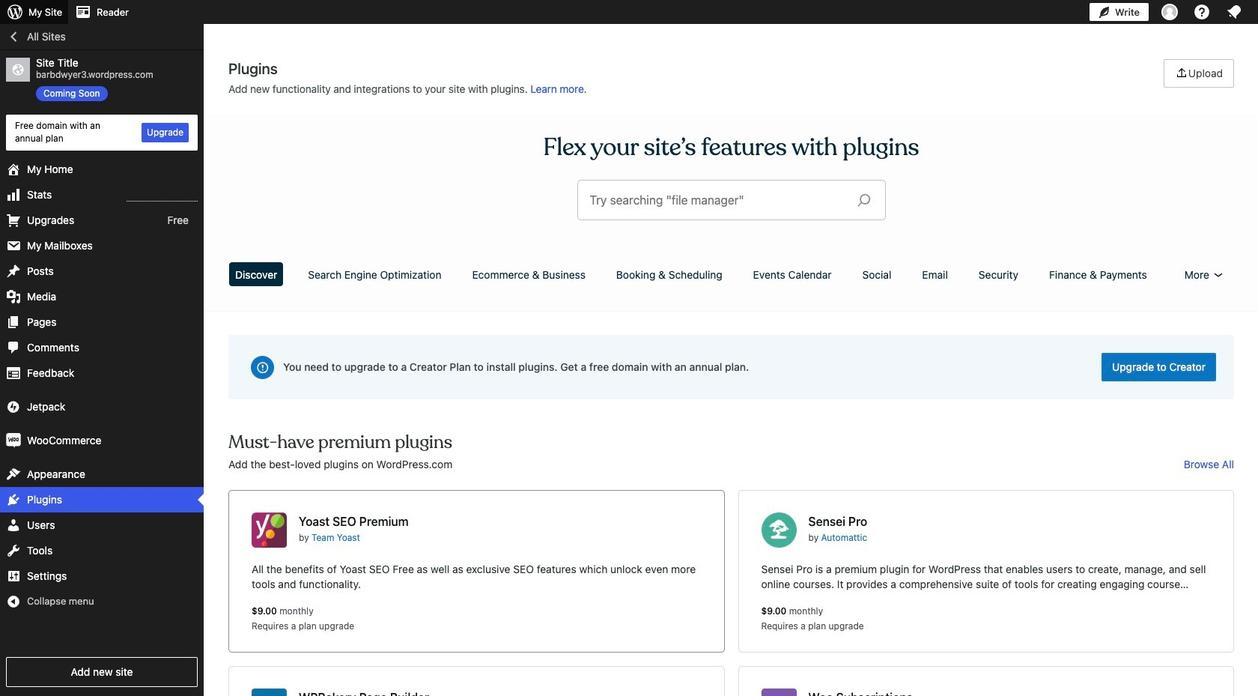 Task type: describe. For each thing, give the bounding box(es) containing it.
2 img image from the top
[[6, 433, 21, 448]]

my profile image
[[1162, 4, 1179, 20]]

Search search field
[[590, 181, 846, 220]]

manage your notifications image
[[1226, 3, 1244, 21]]

highest hourly views 0 image
[[127, 192, 198, 201]]



Task type: vqa. For each thing, say whether or not it's contained in the screenshot.
button
no



Task type: locate. For each thing, give the bounding box(es) containing it.
1 img image from the top
[[6, 399, 21, 414]]

None search field
[[578, 181, 885, 220]]

main content
[[223, 59, 1240, 696]]

plugin icon image
[[252, 513, 287, 548], [762, 513, 797, 548], [762, 689, 797, 696]]

0 vertical spatial img image
[[6, 399, 21, 414]]

help image
[[1194, 3, 1212, 21]]

1 vertical spatial img image
[[6, 433, 21, 448]]

open search image
[[846, 190, 883, 211]]

img image
[[6, 399, 21, 414], [6, 433, 21, 448]]



